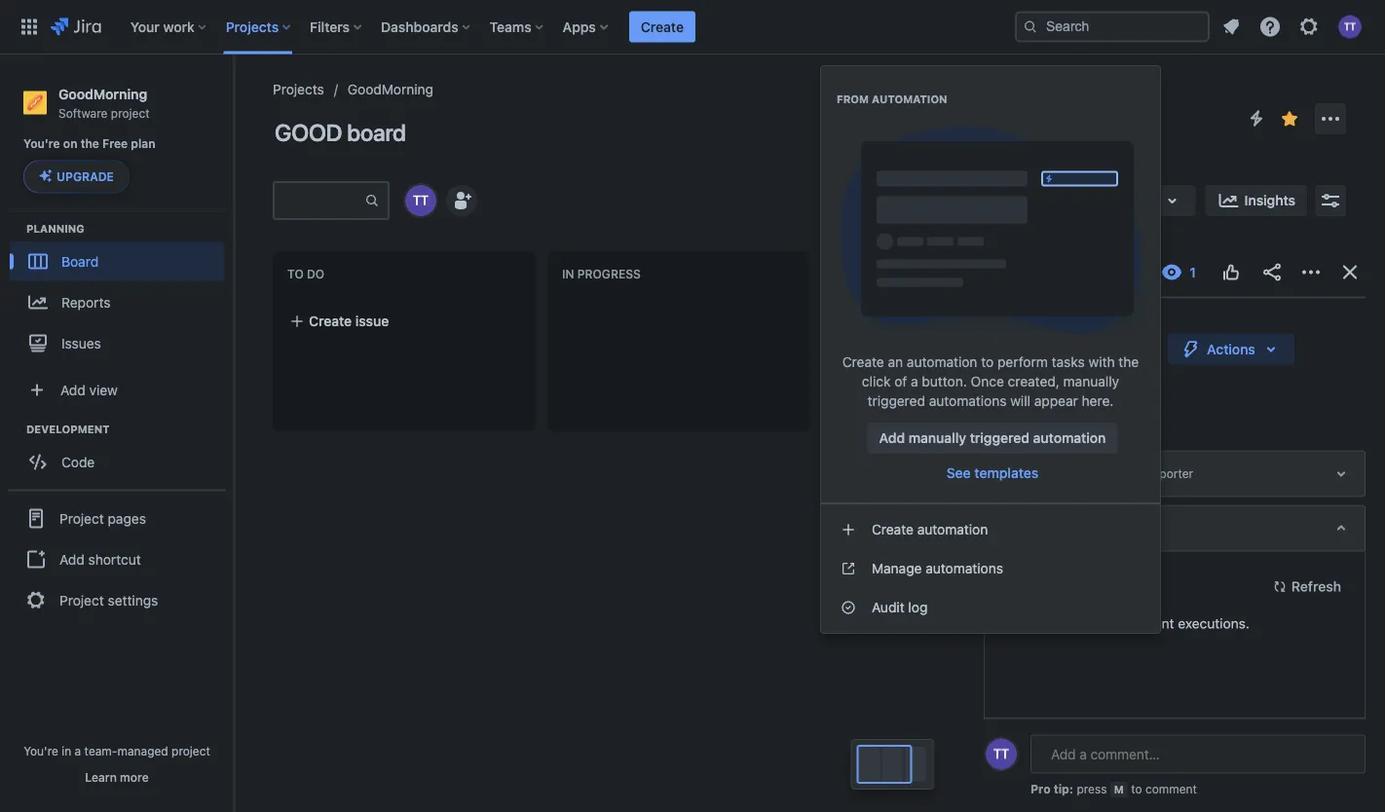 Task type: locate. For each thing, give the bounding box(es) containing it.
goodmorning up 'board'
[[348, 81, 434, 97]]

goodmorning for goodmorning
[[348, 81, 434, 97]]

create button
[[629, 11, 696, 42]]

project up add shortcut
[[59, 511, 104, 527]]

automation
[[872, 93, 948, 106], [997, 521, 1073, 537]]

planning image
[[3, 217, 26, 240]]

0 horizontal spatial manually
[[909, 430, 967, 446]]

1 horizontal spatial group
[[822, 503, 1161, 633]]

add left will
[[984, 404, 1009, 420]]

goodmorning up software
[[58, 86, 147, 102]]

from
[[837, 93, 869, 106]]

manually
[[1064, 374, 1120, 390], [909, 430, 967, 446]]

the up good-1
[[878, 317, 898, 333]]

create issue image
[[816, 290, 839, 314]]

insights button
[[1206, 185, 1308, 216]]

1 vertical spatial good
[[902, 317, 934, 333]]

create up manage
[[872, 522, 914, 538]]

1 vertical spatial to
[[1132, 783, 1143, 797]]

1 vertical spatial projects
[[273, 81, 324, 97]]

team-
[[84, 745, 117, 758]]

a right of at the right top of the page
[[911, 374, 919, 390]]

0 horizontal spatial group
[[8, 490, 226, 628]]

0 vertical spatial press
[[984, 243, 1041, 271]]

0 horizontal spatial project
[[111, 106, 150, 120]]

managed
[[117, 745, 168, 758]]

add for add manually triggered automation
[[880, 430, 905, 446]]

1 vertical spatial you're
[[24, 745, 58, 758]]

your profile and settings image
[[1339, 15, 1362, 38]]

notifications image
[[1220, 15, 1243, 38]]

Search field
[[1015, 11, 1210, 42]]

triggered up "templates"
[[970, 430, 1030, 446]]

press up attach icon
[[984, 243, 1041, 271]]

the right with
[[1119, 354, 1139, 370]]

0 horizontal spatial a
[[75, 745, 81, 758]]

create left issue
[[309, 313, 352, 329]]

good-
[[862, 354, 904, 368]]

add left "view"
[[60, 382, 86, 398]]

issue
[[355, 313, 389, 329]]

add down of at the right top of the page
[[880, 430, 905, 446]]

menu containing create an automation to perform tasks with the click of a button. once created, manually triggered automations will appear here.
[[822, 66, 1161, 633]]

morning down attach icon
[[938, 317, 989, 333]]

1 horizontal spatial manually
[[1064, 374, 1120, 390]]

triggered down of at the right top of the page
[[868, 393, 926, 409]]

create for create automation
[[872, 522, 914, 538]]

0 horizontal spatial to
[[982, 354, 994, 370]]

group containing create automation
[[822, 503, 1161, 633]]

add inside button
[[59, 552, 85, 568]]

projects up sidebar navigation icon
[[226, 19, 279, 35]]

filters button
[[304, 11, 369, 42]]

1 vertical spatial a
[[1013, 404, 1020, 420]]

settings image
[[1298, 15, 1321, 38]]

project inside goodmorning software project
[[111, 106, 150, 120]]

1 vertical spatial automations
[[926, 561, 1004, 577]]

create for create an automation to perform tasks with the click of a button. once created, manually triggered automations will appear here.
[[843, 354, 885, 370]]

the
[[81, 137, 99, 151], [1046, 243, 1079, 271], [878, 317, 898, 333], [1119, 354, 1139, 370]]

press the good morning button down by
[[984, 243, 1297, 271]]

details element
[[984, 451, 1366, 498]]

0 horizontal spatial goodmorning
[[58, 86, 147, 102]]

create for create issue
[[309, 313, 352, 329]]

press the good morning button up the 1
[[839, 317, 1034, 333]]

add for add a description...
[[984, 404, 1009, 420]]

create for create
[[641, 19, 684, 35]]

0 vertical spatial automations
[[929, 393, 1007, 409]]

once
[[971, 374, 1005, 390]]

project settings link
[[8, 579, 226, 622]]

board
[[347, 119, 406, 146]]

create issue button
[[278, 304, 531, 339]]

1 horizontal spatial button
[[1230, 243, 1297, 271]]

actions image
[[1300, 261, 1323, 284]]

2 horizontal spatial a
[[1013, 404, 1020, 420]]

0 vertical spatial to
[[982, 354, 994, 370]]

projects up good
[[273, 81, 324, 97]]

create inside 'button'
[[641, 19, 684, 35]]

project down add shortcut
[[59, 592, 104, 609]]

2 vertical spatial automation
[[918, 522, 988, 538]]

projects link
[[273, 78, 324, 101]]

create inside button
[[309, 313, 352, 329]]

2 vertical spatial a
[[75, 745, 81, 758]]

1 vertical spatial triggered
[[970, 430, 1030, 446]]

to
[[287, 268, 304, 281]]

0 vertical spatial done
[[837, 268, 871, 281]]

jira image
[[51, 15, 101, 38], [51, 15, 101, 38]]

create issue
[[309, 313, 389, 329]]

0 horizontal spatial done
[[837, 268, 871, 281]]

automations down once
[[929, 393, 1007, 409]]

view settings image
[[1319, 189, 1343, 212]]

Search this board text field
[[275, 183, 364, 218]]

insights
[[1245, 192, 1296, 209]]

press the good morning button
[[984, 243, 1297, 271], [839, 317, 1034, 333]]

project settings
[[59, 592, 158, 609]]

good
[[1083, 243, 1136, 271], [902, 317, 934, 333]]

manually up here.
[[1064, 374, 1120, 390]]

group containing project pages
[[8, 490, 226, 628]]

banner
[[0, 0, 1386, 55]]

tip:
[[1054, 783, 1074, 797]]

add inside from automation group
[[880, 430, 905, 446]]

button left actions icon
[[1230, 243, 1297, 271]]

dashboards button
[[375, 11, 478, 42]]

add inside dropdown button
[[60, 382, 86, 398]]

done
[[837, 268, 871, 281], [1112, 341, 1145, 357]]

1 vertical spatial morning
[[938, 317, 989, 333]]

1 horizontal spatial press
[[984, 243, 1041, 271]]

add a description...
[[984, 404, 1106, 420]]

add manually triggered automation
[[880, 430, 1106, 446]]

code link
[[10, 443, 224, 482]]

1 project from the top
[[59, 511, 104, 527]]

of
[[895, 374, 908, 390]]

a right in
[[75, 745, 81, 758]]

0 vertical spatial projects
[[226, 19, 279, 35]]

1 horizontal spatial a
[[911, 374, 919, 390]]

add
[[60, 382, 86, 398], [984, 404, 1009, 420], [880, 430, 905, 446], [59, 552, 85, 568]]

tasks
[[1052, 354, 1085, 370]]

0 vertical spatial automation
[[872, 93, 948, 106]]

automation down description... at the right of page
[[1034, 430, 1106, 446]]

automation up the button.
[[907, 354, 978, 370]]

projects inside dropdown button
[[226, 19, 279, 35]]

1 vertical spatial automation
[[997, 521, 1073, 537]]

0 vertical spatial press the good morning button
[[984, 243, 1297, 271]]

good up the 1
[[902, 317, 934, 333]]

automation inside group
[[872, 93, 948, 106]]

create right apps dropdown button
[[641, 19, 684, 35]]

1 horizontal spatial done
[[1112, 341, 1145, 357]]

shortcut
[[88, 552, 141, 568]]

to up once
[[982, 354, 994, 370]]

m
[[1115, 784, 1124, 797]]

automation element
[[984, 505, 1366, 552]]

button down attach icon
[[993, 317, 1034, 333]]

development image
[[3, 417, 26, 441]]

project up plan
[[111, 106, 150, 120]]

1 horizontal spatial to
[[1132, 783, 1143, 797]]

0 vertical spatial button
[[1230, 243, 1297, 271]]

0 horizontal spatial good
[[902, 317, 934, 333]]

0 horizontal spatial triggered
[[868, 393, 926, 409]]

click
[[862, 374, 891, 390]]

software
[[58, 106, 108, 120]]

project right managed
[[172, 745, 210, 758]]

add left shortcut
[[59, 552, 85, 568]]

2 project from the top
[[59, 592, 104, 609]]

help image
[[1259, 15, 1282, 38]]

project for project settings
[[59, 592, 104, 609]]

0 vertical spatial manually
[[1064, 374, 1120, 390]]

a
[[911, 374, 919, 390], [1013, 404, 1020, 420], [75, 745, 81, 758]]

0 vertical spatial morning
[[1141, 243, 1225, 271]]

done up here.
[[1112, 341, 1145, 357]]

perform
[[998, 354, 1048, 370]]

manage automations link
[[822, 550, 1161, 589]]

done up create issue image
[[837, 268, 871, 281]]

create inside group
[[872, 522, 914, 538]]

2 you're from the top
[[24, 745, 58, 758]]

0 horizontal spatial morning
[[938, 317, 989, 333]]

project pages link
[[8, 497, 226, 540]]

0 vertical spatial project
[[111, 106, 150, 120]]

project
[[59, 511, 104, 527], [59, 592, 104, 609]]

add for add shortcut
[[59, 552, 85, 568]]

0 horizontal spatial automation
[[872, 93, 948, 106]]

morning down insights image
[[1141, 243, 1225, 271]]

create
[[641, 19, 684, 35], [309, 313, 352, 329], [843, 354, 885, 370], [872, 522, 914, 538]]

add shortcut button
[[8, 540, 226, 579]]

1 vertical spatial button
[[993, 317, 1034, 333]]

planning group
[[10, 221, 233, 369]]

reports
[[61, 294, 111, 310]]

to right m
[[1132, 783, 1143, 797]]

issues
[[61, 335, 101, 351]]

goodmorning inside goodmorning software project
[[58, 86, 147, 102]]

you're in a team-managed project
[[24, 745, 210, 758]]

1 vertical spatial project
[[59, 592, 104, 609]]

1 horizontal spatial goodmorning
[[348, 81, 434, 97]]

add view button
[[12, 371, 222, 410]]

you're left in
[[24, 745, 58, 758]]

0 horizontal spatial press
[[839, 317, 874, 333]]

group
[[8, 490, 226, 628], [822, 503, 1161, 633]]

good down by
[[1083, 243, 1136, 271]]

audit
[[872, 600, 905, 616]]

0 vertical spatial project
[[59, 511, 104, 527]]

by
[[1090, 194, 1104, 207]]

0 vertical spatial triggered
[[868, 393, 926, 409]]

1 horizontal spatial morning
[[1141, 243, 1225, 271]]

a down description
[[1013, 404, 1020, 420]]

automation right from
[[872, 93, 948, 106]]

press down create issue image
[[839, 317, 874, 333]]

0 vertical spatial you're
[[23, 137, 60, 151]]

create inside create an automation to perform tasks with the click of a button. once created, manually triggered automations will appear here.
[[843, 354, 885, 370]]

reporter
[[1146, 467, 1194, 481]]

add shortcut
[[59, 552, 141, 568]]

1 vertical spatial manually
[[909, 430, 967, 446]]

automation up manage automations
[[918, 522, 988, 538]]

automations down create automation link at right
[[926, 561, 1004, 577]]

create up click
[[843, 354, 885, 370]]

0 vertical spatial a
[[911, 374, 919, 390]]

1 vertical spatial project
[[172, 745, 210, 758]]

teams
[[490, 19, 532, 35]]

0 vertical spatial automation
[[907, 354, 978, 370]]

you're for you're in a team-managed project
[[24, 745, 58, 758]]

automation down "details"
[[997, 521, 1073, 537]]

1 horizontal spatial automation
[[997, 521, 1073, 537]]

add for add view
[[60, 382, 86, 398]]

automations inside create an automation to perform tasks with the click of a button. once created, manually triggered automations will appear here.
[[929, 393, 1007, 409]]

project pages
[[59, 511, 146, 527]]

templates
[[975, 465, 1039, 481]]

appswitcher icon image
[[18, 15, 41, 38]]

you're
[[23, 137, 60, 151], [24, 745, 58, 758]]

1 you're from the top
[[23, 137, 60, 151]]

automation
[[907, 354, 978, 370], [1034, 430, 1106, 446], [918, 522, 988, 538]]

you're left on
[[23, 137, 60, 151]]

manually up see
[[909, 430, 967, 446]]

add view
[[60, 382, 118, 398]]

menu
[[822, 66, 1161, 633]]

1 horizontal spatial good
[[1083, 243, 1136, 271]]



Task type: vqa. For each thing, say whether or not it's contained in the screenshot.
a within Create an automation to perform tasks with the click of a button. Once created, manually triggered automations will appear here.
yes



Task type: describe. For each thing, give the bounding box(es) containing it.
pro
[[1031, 783, 1051, 797]]

learn more
[[85, 771, 149, 784]]

view
[[89, 382, 118, 398]]

sidebar navigation image
[[212, 78, 255, 117]]

manage automations
[[872, 561, 1004, 577]]

do
[[307, 268, 325, 281]]

free
[[102, 137, 128, 151]]

automations menu button icon image
[[1245, 107, 1269, 130]]

good board
[[275, 119, 406, 146]]

star good board image
[[1279, 107, 1302, 131]]

code
[[61, 454, 95, 470]]

1
[[904, 354, 910, 368]]

the right on
[[81, 137, 99, 151]]

from automation group
[[822, 72, 1161, 497]]

the down group
[[1046, 243, 1079, 271]]

goodmorning link
[[348, 78, 434, 101]]

press
[[1077, 783, 1107, 797]]

manage
[[872, 561, 922, 577]]

planning
[[26, 222, 85, 235]]

development group
[[10, 421, 233, 488]]

create automation
[[872, 522, 988, 538]]

create automation link
[[822, 511, 1161, 550]]

close image
[[1339, 261, 1362, 284]]

progress
[[578, 268, 641, 281]]

work
[[163, 19, 195, 35]]

the inside create an automation to perform tasks with the click of a button. once created, manually triggered automations will appear here.
[[1119, 354, 1139, 370]]

in
[[562, 268, 574, 281]]

goodmorning software project
[[58, 86, 150, 120]]

a inside create an automation to perform tasks with the click of a button. once created, manually triggered automations will appear here.
[[911, 374, 919, 390]]

group by
[[1048, 194, 1104, 207]]

reports link
[[10, 281, 224, 324]]

issues link
[[10, 324, 224, 363]]

pages
[[108, 511, 146, 527]]

upgrade
[[57, 170, 114, 184]]

good-1 link
[[862, 353, 910, 370]]

automation inside group
[[918, 522, 988, 538]]

good-1
[[862, 354, 910, 368]]

in progress
[[562, 268, 641, 281]]

more
[[120, 771, 149, 784]]

add people image
[[450, 189, 474, 212]]

Add a comment… field
[[1031, 735, 1366, 774]]

banner containing your work
[[0, 0, 1386, 55]]

automations inside group
[[926, 561, 1004, 577]]

with
[[1089, 354, 1115, 370]]

audit log link
[[822, 589, 1161, 628]]

actions button
[[1169, 334, 1295, 365]]

audit log
[[872, 600, 928, 616]]

pro tip: press m to comment
[[1031, 783, 1198, 797]]

learn
[[85, 771, 117, 784]]

manually inside create an automation to perform tasks with the click of a button. once created, manually triggered automations will appear here.
[[1064, 374, 1120, 390]]

see templates
[[947, 465, 1039, 481]]

search image
[[1023, 19, 1039, 35]]

dashboards
[[381, 19, 459, 35]]

your work
[[130, 19, 195, 35]]

profile image of terry turtle image
[[986, 739, 1017, 770]]

to do
[[287, 268, 325, 281]]

see templates link
[[935, 458, 1051, 489]]

done element
[[837, 268, 884, 281]]

insights image
[[1218, 189, 1241, 212]]

on
[[63, 137, 77, 151]]

comment
[[1146, 783, 1198, 797]]

appear
[[1035, 393, 1079, 409]]

filters
[[310, 19, 350, 35]]

1 vertical spatial automation
[[1034, 430, 1106, 446]]

projects for 'projects' link
[[273, 81, 324, 97]]

create an automation to perform tasks with the click of a button. once created, manually triggered automations will appear here.
[[843, 354, 1139, 409]]

you're for you're on the free plan
[[23, 137, 60, 151]]

button.
[[922, 374, 968, 390]]

0 vertical spatial good
[[1083, 243, 1136, 271]]

plan
[[131, 137, 155, 151]]

description...
[[1024, 404, 1106, 420]]

goodmorning for goodmorning software project
[[58, 86, 147, 102]]

assignee,
[[1046, 467, 1100, 481]]

you're on the free plan
[[23, 137, 155, 151]]

share image
[[1261, 261, 1284, 284]]

1 horizontal spatial triggered
[[970, 430, 1030, 446]]

project for project pages
[[59, 511, 104, 527]]

automation inside create an automation to perform tasks with the click of a button. once created, manually triggered automations will appear here.
[[907, 354, 978, 370]]

learn more button
[[85, 770, 149, 785]]

projects for projects dropdown button
[[226, 19, 279, 35]]

description
[[984, 376, 1059, 392]]

in
[[62, 745, 71, 758]]

created,
[[1008, 374, 1060, 390]]

1 vertical spatial press the good morning button
[[839, 317, 1034, 333]]

more image
[[1319, 107, 1343, 131]]

development
[[26, 423, 110, 435]]

board link
[[10, 242, 224, 281]]

done image
[[1089, 338, 1112, 361]]

upgrade button
[[24, 161, 129, 192]]

board
[[61, 253, 99, 269]]

here.
[[1082, 393, 1114, 409]]

an
[[888, 354, 904, 370]]

your
[[130, 19, 160, 35]]

vote options: no one has voted for this issue yet. image
[[1220, 261, 1243, 284]]

see
[[947, 465, 971, 481]]

triggered inside create an automation to perform tasks with the click of a button. once created, manually triggered automations will appear here.
[[868, 393, 926, 409]]

1 vertical spatial press
[[839, 317, 874, 333]]

projects button
[[220, 11, 298, 42]]

terry turtle image
[[405, 185, 437, 216]]

1 horizontal spatial project
[[172, 745, 210, 758]]

settings
[[108, 592, 158, 609]]

1 vertical spatial done
[[1112, 341, 1145, 357]]

log
[[909, 600, 928, 616]]

task image
[[839, 354, 855, 369]]

your work button
[[124, 11, 214, 42]]

details assignee, labels, reporter
[[997, 466, 1194, 482]]

attach image
[[988, 286, 1012, 310]]

primary element
[[12, 0, 1015, 54]]

0 horizontal spatial button
[[993, 317, 1034, 333]]

actions
[[1208, 341, 1256, 357]]

will
[[1011, 393, 1031, 409]]

labels,
[[1103, 467, 1143, 481]]

to inside create an automation to perform tasks with the click of a button. once created, manually triggered automations will appear here.
[[982, 354, 994, 370]]

details
[[997, 466, 1042, 482]]



